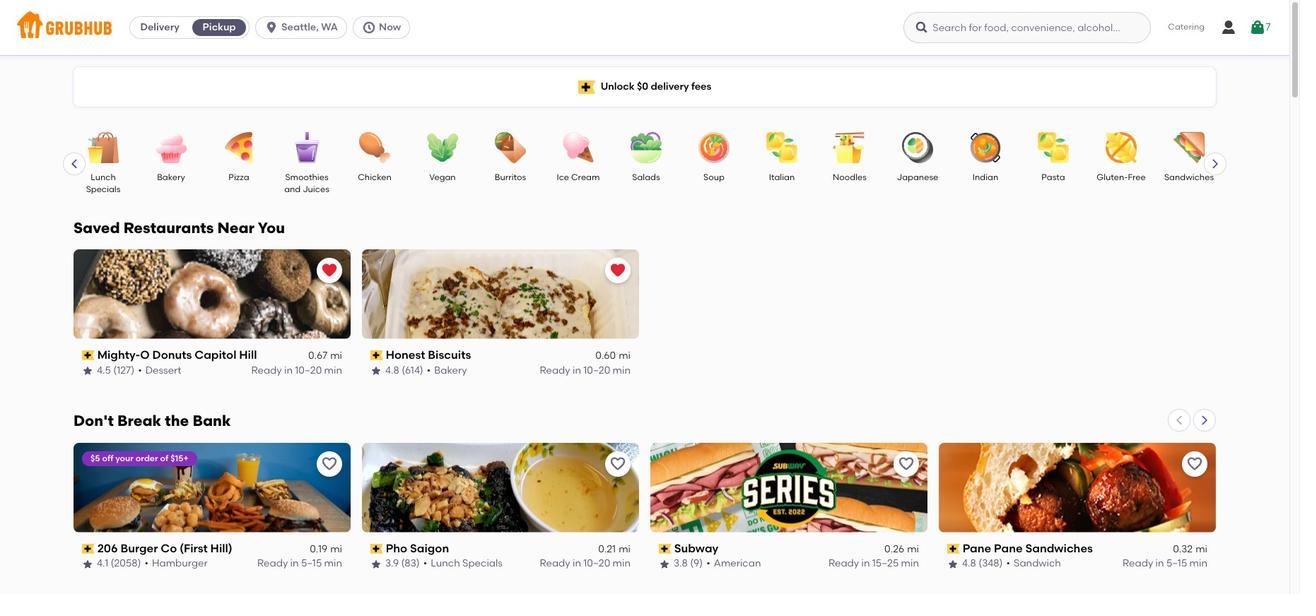Task type: locate. For each thing, give the bounding box(es) containing it.
svg image inside seattle, wa button
[[265, 21, 279, 35]]

pho
[[386, 542, 407, 556]]

subway
[[674, 542, 719, 556]]

caret left icon image
[[69, 158, 80, 170], [1174, 415, 1185, 426]]

svg image for now
[[362, 21, 376, 35]]

subscription pass image for 206 burger co (first hill)
[[82, 545, 95, 555]]

saved restaurant image for honest biscuits
[[610, 262, 627, 279]]

salads
[[632, 173, 660, 182]]

2 subscription pass image from the top
[[371, 545, 383, 555]]

0.26
[[885, 544, 905, 556]]

mi for 206 burger co (first hill)
[[330, 544, 342, 556]]

0.32
[[1173, 544, 1193, 556]]

4 save this restaurant button from the left
[[1182, 452, 1208, 477]]

10–20 down 0.60
[[584, 365, 610, 377]]

0.26 mi
[[885, 544, 919, 556]]

0.21 mi
[[598, 544, 631, 556]]

0 vertical spatial sandwiches
[[1165, 173, 1214, 182]]

0 horizontal spatial sandwiches
[[1026, 542, 1093, 556]]

206 burger co (first hill) logo image
[[74, 443, 351, 533]]

1 horizontal spatial 4.8
[[962, 558, 976, 570]]

star icon image left 4.8 (348)
[[948, 559, 959, 570]]

0.19
[[310, 544, 328, 556]]

3 save this restaurant button from the left
[[894, 452, 919, 477]]

1 vertical spatial 4.8
[[962, 558, 976, 570]]

1 save this restaurant image from the left
[[610, 456, 627, 473]]

4.8 left (348)
[[962, 558, 976, 570]]

2 horizontal spatial save this restaurant image
[[1187, 456, 1204, 473]]

mi right 0.26
[[907, 544, 919, 556]]

proceed
[[1118, 543, 1159, 555]]

0.60
[[596, 350, 616, 362]]

subscription pass image for honest biscuits
[[371, 351, 383, 361]]

near
[[217, 219, 255, 237]]

4.1 (2058)
[[97, 558, 141, 570]]

5–15 down 0.19
[[301, 558, 322, 570]]

ice cream image
[[554, 132, 603, 163]]

ready in 10–20 min down "0.67"
[[251, 365, 342, 377]]

mi
[[330, 350, 342, 362], [619, 350, 631, 362], [330, 544, 342, 556], [619, 544, 631, 556], [907, 544, 919, 556], [1196, 544, 1208, 556]]

mi for pho saigon
[[619, 544, 631, 556]]

gluten-free
[[1097, 173, 1146, 182]]

subscription pass image left pho
[[371, 545, 383, 555]]

Search for food, convenience, alcohol... search field
[[904, 12, 1151, 43]]

saved restaurant image
[[321, 262, 338, 279], [610, 262, 627, 279]]

pho saigon logo image
[[362, 443, 639, 533]]

min
[[324, 365, 342, 377], [613, 365, 631, 377], [324, 558, 342, 570], [613, 558, 631, 570], [901, 558, 919, 570], [1190, 558, 1208, 570]]

• right (9)
[[707, 558, 711, 570]]

star icon image left 3.8
[[659, 559, 670, 570]]

4.8 for pane pane sandwiches
[[962, 558, 976, 570]]

pane pane sandwiches logo image
[[939, 443, 1216, 533]]

ready in 5–15 min down to
[[1123, 558, 1208, 570]]

svg image
[[1220, 19, 1237, 36], [915, 21, 929, 35]]

(83)
[[401, 558, 420, 570]]

lunch down saigon
[[431, 558, 460, 570]]

chicken
[[358, 173, 392, 182]]

min down 0.19 mi
[[324, 558, 342, 570]]

min down 0.67 mi
[[324, 365, 342, 377]]

0.60 mi
[[596, 350, 631, 362]]

subscription pass image left the subway
[[659, 545, 672, 555]]

1 horizontal spatial ready in 5–15 min
[[1123, 558, 1208, 570]]

svg image inside now button
[[362, 21, 376, 35]]

$5
[[91, 454, 100, 464]]

10–20 down 0.21
[[584, 558, 610, 570]]

star icon image left 4.1
[[82, 559, 93, 570]]

subscription pass image for mighty-o donuts capitol hill
[[82, 351, 95, 361]]

2 pane from the left
[[994, 542, 1023, 556]]

mi right 0.21
[[619, 544, 631, 556]]

indian
[[973, 173, 999, 182]]

3 save this restaurant image from the left
[[1187, 456, 1204, 473]]

10–20
[[295, 365, 322, 377], [584, 365, 610, 377], [584, 558, 610, 570]]

biscuits
[[428, 349, 471, 362]]

• for 206 burger co (first hill)
[[145, 558, 148, 570]]

0 vertical spatial caret left icon image
[[69, 158, 80, 170]]

mi right 0.19
[[330, 544, 342, 556]]

0 vertical spatial subscription pass image
[[371, 351, 383, 361]]

1 pane from the left
[[963, 542, 992, 556]]

1 saved restaurant button from the left
[[317, 258, 342, 284]]

saved restaurant button
[[317, 258, 342, 284], [605, 258, 631, 284]]

lunch down lunch specials image
[[91, 173, 116, 182]]

0 horizontal spatial caret left icon image
[[69, 158, 80, 170]]

1 horizontal spatial specials
[[462, 558, 503, 570]]

ready
[[251, 365, 282, 377], [540, 365, 570, 377], [257, 558, 288, 570], [540, 558, 570, 570], [829, 558, 859, 570], [1123, 558, 1153, 570]]

save this restaurant image
[[610, 456, 627, 473], [898, 456, 915, 473], [1187, 456, 1204, 473]]

1 ready in 5–15 min from the left
[[257, 558, 342, 570]]

1 horizontal spatial bakery
[[434, 365, 467, 377]]

• bakery
[[427, 365, 467, 377]]

min for honest biscuits
[[613, 365, 631, 377]]

in for 206 burger co (first hill)
[[290, 558, 299, 570]]

• right (348)
[[1007, 558, 1011, 570]]

star icon image left the 4.8 (614)
[[371, 365, 382, 377]]

specials
[[86, 185, 120, 195], [462, 558, 503, 570]]

pasta
[[1042, 173, 1065, 182]]

min down 0.60 mi
[[613, 365, 631, 377]]

ice
[[557, 173, 569, 182]]

min down the checkout
[[1190, 558, 1208, 570]]

japanese
[[897, 173, 939, 182]]

chicken image
[[350, 132, 400, 163]]

mi right 0.32
[[1196, 544, 1208, 556]]

mi right "0.67"
[[330, 350, 342, 362]]

saigon
[[410, 542, 449, 556]]

saved restaurants near you
[[74, 219, 285, 237]]

sandwiches up sandwich
[[1026, 542, 1093, 556]]

• sandwich
[[1007, 558, 1061, 570]]

ready for pane pane sandwiches
[[1123, 558, 1153, 570]]

in for pane pane sandwiches
[[1156, 558, 1164, 570]]

your
[[115, 454, 134, 464]]

min down 0.21 mi
[[613, 558, 631, 570]]

ready in 10–20 min down 0.60
[[540, 365, 631, 377]]

caret right icon image
[[1210, 158, 1221, 170], [1199, 415, 1211, 426]]

1 saved restaurant image from the left
[[321, 262, 338, 279]]

delivery button
[[130, 16, 190, 39]]

•
[[138, 365, 142, 377], [427, 365, 431, 377], [145, 558, 148, 570], [423, 558, 427, 570], [707, 558, 711, 570], [1007, 558, 1011, 570]]

bakery down biscuits
[[434, 365, 467, 377]]

star icon image
[[82, 365, 93, 377], [371, 365, 382, 377], [82, 559, 93, 570], [371, 559, 382, 570], [659, 559, 670, 570], [948, 559, 959, 570]]

capitol
[[195, 349, 236, 362]]

svg image inside 7 button
[[1249, 19, 1266, 36]]

1 horizontal spatial save this restaurant image
[[898, 456, 915, 473]]

1 horizontal spatial pane
[[994, 542, 1023, 556]]

0 horizontal spatial 4.8
[[385, 365, 399, 377]]

1 save this restaurant button from the left
[[317, 452, 342, 477]]

1 horizontal spatial sandwiches
[[1165, 173, 1214, 182]]

svg image for 7
[[1249, 19, 1266, 36]]

0 horizontal spatial pane
[[963, 542, 992, 556]]

• down burger at the left
[[145, 558, 148, 570]]

saved
[[74, 219, 120, 237]]

4.8 (614)
[[385, 365, 423, 377]]

honest biscuits logo image
[[362, 250, 639, 339]]

in for mighty-o donuts capitol hill
[[284, 365, 293, 377]]

0 horizontal spatial saved restaurant image
[[321, 262, 338, 279]]

5–15
[[301, 558, 322, 570], [1167, 558, 1187, 570]]

min for pane pane sandwiches
[[1190, 558, 1208, 570]]

4.5
[[97, 365, 111, 377]]

0 vertical spatial 4.8
[[385, 365, 399, 377]]

star icon image left 3.9
[[371, 559, 382, 570]]

svg image for seattle, wa
[[265, 21, 279, 35]]

grubhub plus flag logo image
[[578, 80, 595, 94]]

1 vertical spatial caret right icon image
[[1199, 415, 1211, 426]]

caret right icon image for the top caret left icon
[[1210, 158, 1221, 170]]

1 5–15 from the left
[[301, 558, 322, 570]]

1 vertical spatial subscription pass image
[[371, 545, 383, 555]]

now
[[379, 21, 401, 33]]

2 saved restaurant image from the left
[[610, 262, 627, 279]]

1 vertical spatial lunch
[[431, 558, 460, 570]]

of
[[160, 454, 168, 464]]

ready in 5–15 min down 0.19
[[257, 558, 342, 570]]

smoothies
[[285, 173, 329, 182]]

1 horizontal spatial saved restaurant image
[[610, 262, 627, 279]]

1 vertical spatial bakery
[[434, 365, 467, 377]]

you
[[258, 219, 285, 237]]

mi for subway
[[907, 544, 919, 556]]

save this restaurant button for pane pane sandwiches
[[1182, 452, 1208, 477]]

0 vertical spatial bakery
[[157, 173, 185, 182]]

honest
[[386, 349, 425, 362]]

saved restaurant button for mighty-o donuts capitol hill
[[317, 258, 342, 284]]

subscription pass image
[[371, 351, 383, 361], [371, 545, 383, 555]]

subscription pass image
[[82, 351, 95, 361], [82, 545, 95, 555], [659, 545, 672, 555], [948, 545, 960, 555]]

• down honest biscuits
[[427, 365, 431, 377]]

0 horizontal spatial svg image
[[265, 21, 279, 35]]

subscription pass image left honest at the left of page
[[371, 351, 383, 361]]

2 ready in 5–15 min from the left
[[1123, 558, 1208, 570]]

hill)
[[210, 542, 232, 556]]

off
[[102, 454, 113, 464]]

save this restaurant image
[[321, 456, 338, 473]]

0.67 mi
[[308, 350, 342, 362]]

pane up (348)
[[994, 542, 1023, 556]]

smoothies and juices image
[[282, 132, 332, 163]]

0.21
[[598, 544, 616, 556]]

ready for pho saigon
[[540, 558, 570, 570]]

1 horizontal spatial saved restaurant button
[[605, 258, 631, 284]]

ready for mighty-o donuts capitol hill
[[251, 365, 282, 377]]

2 save this restaurant image from the left
[[898, 456, 915, 473]]

subscription pass image left mighty-
[[82, 351, 95, 361]]

lunch inside lunch specials
[[91, 173, 116, 182]]

1 horizontal spatial caret left icon image
[[1174, 415, 1185, 426]]

0 horizontal spatial lunch
[[91, 173, 116, 182]]

1 subscription pass image from the top
[[371, 351, 383, 361]]

ready in 15–25 min
[[829, 558, 919, 570]]

3.8
[[674, 558, 688, 570]]

2 save this restaurant button from the left
[[605, 452, 631, 477]]

catering
[[1168, 22, 1205, 32]]

• for pho saigon
[[423, 558, 427, 570]]

subscription pass image left the 206 at left
[[82, 545, 95, 555]]

star icon image for 206 burger co (first hill)
[[82, 559, 93, 570]]

svg image
[[1249, 19, 1266, 36], [265, 21, 279, 35], [362, 21, 376, 35]]

5–15 down 0.32
[[1167, 558, 1187, 570]]

burritos image
[[486, 132, 535, 163]]

mi right 0.60
[[619, 350, 631, 362]]

pane up 4.8 (348)
[[963, 542, 992, 556]]

0 vertical spatial lunch
[[91, 173, 116, 182]]

honest biscuits
[[386, 349, 471, 362]]

ready in 10–20 min
[[251, 365, 342, 377], [540, 365, 631, 377], [540, 558, 631, 570]]

min down 0.26 mi
[[901, 558, 919, 570]]

mi for mighty-o donuts capitol hill
[[330, 350, 342, 362]]

2 5–15 from the left
[[1167, 558, 1187, 570]]

seattle, wa
[[282, 21, 338, 33]]

vegan image
[[418, 132, 467, 163]]

in for subway
[[862, 558, 870, 570]]

subscription pass image for subway
[[659, 545, 672, 555]]

10–20 for pho saigon
[[584, 558, 610, 570]]

2 horizontal spatial svg image
[[1249, 19, 1266, 36]]

fees
[[691, 81, 712, 93]]

0 horizontal spatial saved restaurant button
[[317, 258, 342, 284]]

star icon image for honest biscuits
[[371, 365, 382, 377]]

7
[[1266, 21, 1271, 33]]

sandwiches down "sandwiches" image
[[1165, 173, 1214, 182]]

ready for subway
[[829, 558, 859, 570]]

ready in 10–20 min down 0.21
[[540, 558, 631, 570]]

0 horizontal spatial 5–15
[[301, 558, 322, 570]]

0 horizontal spatial specials
[[86, 185, 120, 195]]

1 vertical spatial caret left icon image
[[1174, 415, 1185, 426]]

1 horizontal spatial svg image
[[362, 21, 376, 35]]

• right '(83)'
[[423, 558, 427, 570]]

in
[[284, 365, 293, 377], [573, 365, 581, 377], [290, 558, 299, 570], [573, 558, 581, 570], [862, 558, 870, 570], [1156, 558, 1164, 570]]

5–15 for pane pane sandwiches
[[1167, 558, 1187, 570]]

0 horizontal spatial ready in 5–15 min
[[257, 558, 342, 570]]

0 vertical spatial caret right icon image
[[1210, 158, 1221, 170]]

$15+
[[171, 454, 189, 464]]

1 horizontal spatial 5–15
[[1167, 558, 1187, 570]]

sandwiches
[[1165, 173, 1214, 182], [1026, 542, 1093, 556]]

0 horizontal spatial save this restaurant image
[[610, 456, 627, 473]]

subscription pass image right 0.26 mi
[[948, 545, 960, 555]]

pizza image
[[214, 132, 264, 163]]

1 horizontal spatial lunch
[[431, 558, 460, 570]]

dessert
[[145, 365, 181, 377]]

2 saved restaurant button from the left
[[605, 258, 631, 284]]

bakery down bakery image
[[157, 173, 185, 182]]

checkout
[[1173, 543, 1221, 555]]

caret right icon image for right caret left icon
[[1199, 415, 1211, 426]]

main navigation navigation
[[0, 0, 1290, 55]]

10–20 down "0.67"
[[295, 365, 322, 377]]

star icon image left 4.5 on the bottom of page
[[82, 365, 93, 377]]

hill
[[239, 349, 257, 362]]

mighty-o donuts capitol hill logo image
[[74, 250, 351, 339]]

don't
[[74, 412, 114, 430]]

ready for honest biscuits
[[540, 365, 570, 377]]

• right (127)
[[138, 365, 142, 377]]

sandwiches image
[[1165, 132, 1214, 163]]

noodles image
[[825, 132, 875, 163]]

4.8 down honest at the left of page
[[385, 365, 399, 377]]



Task type: describe. For each thing, give the bounding box(es) containing it.
0.32 mi
[[1173, 544, 1208, 556]]

star icon image for subway
[[659, 559, 670, 570]]

gluten-
[[1097, 173, 1128, 182]]

unlock $0 delivery fees
[[601, 81, 712, 93]]

10–20 for mighty-o donuts capitol hill
[[295, 365, 322, 377]]

co
[[161, 542, 177, 556]]

the
[[165, 412, 189, 430]]

donuts
[[152, 349, 192, 362]]

4.1
[[97, 558, 108, 570]]

pickup
[[203, 21, 236, 33]]

hamburger
[[152, 558, 208, 570]]

bank
[[193, 412, 231, 430]]

(9)
[[690, 558, 703, 570]]

10–20 for honest biscuits
[[584, 365, 610, 377]]

• for pane pane sandwiches
[[1007, 558, 1011, 570]]

4.8 (348)
[[962, 558, 1003, 570]]

break
[[117, 412, 161, 430]]

saved restaurant image for mighty-o donuts capitol hill
[[321, 262, 338, 279]]

(348)
[[979, 558, 1003, 570]]

pane pane sandwiches
[[963, 542, 1093, 556]]

seattle,
[[282, 21, 319, 33]]

206 burger co (first hill)
[[97, 542, 232, 556]]

delivery
[[651, 81, 689, 93]]

in for honest biscuits
[[573, 365, 581, 377]]

gluten free image
[[1097, 132, 1146, 163]]

burger
[[121, 542, 158, 556]]

salads image
[[622, 132, 671, 163]]

15–25
[[872, 558, 899, 570]]

0 vertical spatial specials
[[86, 185, 120, 195]]

min for mighty-o donuts capitol hill
[[324, 365, 342, 377]]

4.8 for honest biscuits
[[385, 365, 399, 377]]

american
[[714, 558, 761, 570]]

indian image
[[961, 132, 1010, 163]]

restaurants
[[124, 219, 214, 237]]

1 vertical spatial specials
[[462, 558, 503, 570]]

o
[[140, 349, 150, 362]]

• lunch specials
[[423, 558, 503, 570]]

bakery image
[[146, 132, 196, 163]]

3.8 (9)
[[674, 558, 703, 570]]

noodles
[[833, 173, 867, 182]]

• dessert
[[138, 365, 181, 377]]

lunch specials image
[[78, 132, 128, 163]]

(127)
[[113, 365, 134, 377]]

free
[[1128, 173, 1146, 182]]

(2058)
[[111, 558, 141, 570]]

and
[[284, 185, 301, 195]]

now button
[[353, 16, 416, 39]]

star icon image for pho saigon
[[371, 559, 382, 570]]

star icon image for mighty-o donuts capitol hill
[[82, 365, 93, 377]]

7 button
[[1249, 15, 1271, 40]]

1 vertical spatial sandwiches
[[1026, 542, 1093, 556]]

proceed to checkout button
[[1074, 537, 1264, 562]]

pasta image
[[1029, 132, 1078, 163]]

0.19 mi
[[310, 544, 342, 556]]

in for pho saigon
[[573, 558, 581, 570]]

mi for pane pane sandwiches
[[1196, 544, 1208, 556]]

unlock
[[601, 81, 635, 93]]

• for subway
[[707, 558, 711, 570]]

ready in 10–20 min for pho saigon
[[540, 558, 631, 570]]

5–15 for 206 burger co (first hill)
[[301, 558, 322, 570]]

lunch specials
[[86, 173, 120, 195]]

soup
[[704, 173, 725, 182]]

smoothies and juices
[[284, 173, 329, 195]]

mi for honest biscuits
[[619, 350, 631, 362]]

japanese image
[[893, 132, 943, 163]]

3.9 (83)
[[385, 558, 420, 570]]

save this restaurant image for saigon
[[610, 456, 627, 473]]

juices
[[303, 185, 329, 195]]

• american
[[707, 558, 761, 570]]

4.5 (127)
[[97, 365, 134, 377]]

vegan
[[429, 173, 456, 182]]

• for mighty-o donuts capitol hill
[[138, 365, 142, 377]]

1 horizontal spatial svg image
[[1220, 19, 1237, 36]]

catering button
[[1158, 12, 1215, 44]]

0 horizontal spatial svg image
[[915, 21, 929, 35]]

pizza
[[229, 173, 249, 182]]

to
[[1161, 543, 1171, 555]]

save this restaurant image for pane
[[1187, 456, 1204, 473]]

0 horizontal spatial bakery
[[157, 173, 185, 182]]

ready in 10–20 min for honest biscuits
[[540, 365, 631, 377]]

pickup button
[[190, 16, 249, 39]]

subway  logo image
[[651, 443, 928, 533]]

seattle, wa button
[[255, 16, 353, 39]]

subscription pass image for pane pane sandwiches
[[948, 545, 960, 555]]

• for honest biscuits
[[427, 365, 431, 377]]

3.9
[[385, 558, 399, 570]]

star icon image for pane pane sandwiches
[[948, 559, 959, 570]]

order
[[136, 454, 158, 464]]

(614)
[[402, 365, 423, 377]]

sandwich
[[1014, 558, 1061, 570]]

delivery
[[140, 21, 179, 33]]

proceed to checkout
[[1118, 543, 1221, 555]]

italian image
[[757, 132, 807, 163]]

min for subway
[[901, 558, 919, 570]]

mighty-
[[97, 349, 140, 362]]

0.67
[[308, 350, 328, 362]]

min for pho saigon
[[613, 558, 631, 570]]

don't break the bank
[[74, 412, 231, 430]]

wa
[[321, 21, 338, 33]]

ice cream
[[557, 173, 600, 182]]

subscription pass image for pho saigon
[[371, 545, 383, 555]]

min for 206 burger co (first hill)
[[324, 558, 342, 570]]

(first
[[180, 542, 208, 556]]

ready in 10–20 min for mighty-o donuts capitol hill
[[251, 365, 342, 377]]

saved restaurant button for honest biscuits
[[605, 258, 631, 284]]

ready in 5–15 min for 206 burger co (first hill)
[[257, 558, 342, 570]]

$0
[[637, 81, 649, 93]]

soup image
[[689, 132, 739, 163]]

save this restaurant button for pho saigon
[[605, 452, 631, 477]]

save this restaurant button for subway
[[894, 452, 919, 477]]

ready in 5–15 min for pane pane sandwiches
[[1123, 558, 1208, 570]]

ready for 206 burger co (first hill)
[[257, 558, 288, 570]]



Task type: vqa. For each thing, say whether or not it's contained in the screenshot.


